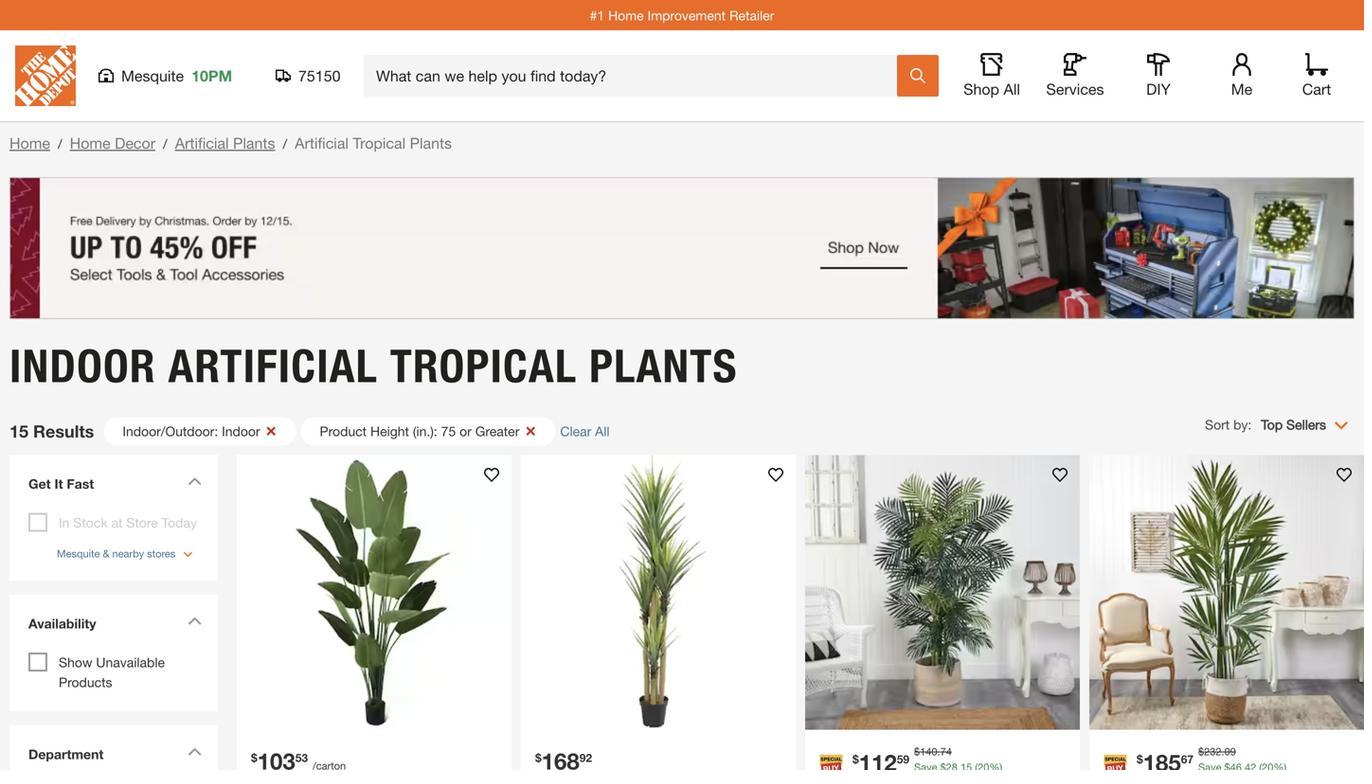 Task type: vqa. For each thing, say whether or not it's contained in the screenshot.
3rd caret icon from the bottom
yes



Task type: locate. For each thing, give the bounding box(es) containing it.
. for 67
[[1222, 746, 1225, 758]]

home left decor
[[70, 134, 110, 152]]

caret icon image inside get it fast link
[[188, 477, 202, 486]]

1 horizontal spatial indoor
[[222, 424, 260, 439]]

in stock at store today
[[59, 515, 197, 531]]

shop all button
[[962, 53, 1022, 99]]

09
[[1225, 746, 1236, 758]]

7 ft. green kentia artificial palm in handmade natural jute and cotton planter image
[[1090, 455, 1364, 730]]

home right #1
[[608, 7, 644, 23]]

59
[[897, 753, 910, 766]]

mesquite left 10pm
[[121, 67, 184, 85]]

0 vertical spatial indoor
[[9, 339, 156, 394]]

in stock at store today link
[[59, 515, 197, 531]]

all inside 'shop all' button
[[1004, 80, 1020, 98]]

get it fast
[[28, 476, 94, 492]]

indoor
[[9, 339, 156, 394], [222, 424, 260, 439]]

140
[[920, 746, 938, 758]]

indoor inside button
[[222, 424, 260, 439]]

/ right the artificial plants link
[[283, 136, 287, 152]]

$
[[914, 746, 920, 758], [1199, 746, 1204, 758], [251, 751, 257, 765], [535, 751, 542, 765], [853, 753, 859, 766], [1137, 753, 1143, 766]]

stock
[[73, 515, 108, 531]]

greater
[[475, 424, 520, 439]]

. right the 67
[[1222, 746, 1225, 758]]

75150
[[298, 67, 341, 85]]

caret icon image
[[188, 477, 202, 486], [188, 617, 202, 625], [188, 748, 202, 756]]

1 . from the left
[[938, 746, 940, 758]]

caret icon image inside department link
[[188, 748, 202, 756]]

sort by: top sellers
[[1205, 417, 1326, 433]]

all
[[1004, 80, 1020, 98], [595, 424, 610, 439]]

0 horizontal spatial mesquite
[[57, 548, 100, 560]]

0 vertical spatial caret icon image
[[188, 477, 202, 486]]

2 horizontal spatial plants
[[589, 339, 738, 394]]

2 vertical spatial caret icon image
[[188, 748, 202, 756]]

artificial
[[175, 134, 229, 152], [295, 134, 349, 152], [168, 339, 378, 394]]

mesquite for mesquite 10pm
[[121, 67, 184, 85]]

$ left 59
[[853, 753, 859, 766]]

indoor up results
[[9, 339, 156, 394]]

caret icon image for availability
[[188, 617, 202, 625]]

or
[[460, 424, 472, 439]]

/ right home link on the left top of the page
[[58, 136, 62, 152]]

2 horizontal spatial /
[[283, 136, 287, 152]]

What can we help you find today? search field
[[376, 56, 896, 96]]

in
[[59, 515, 70, 531]]

show unavailable products
[[59, 655, 165, 690]]

$ left the 67
[[1137, 753, 1143, 766]]

0 vertical spatial all
[[1004, 80, 1020, 98]]

0 vertical spatial mesquite
[[121, 67, 184, 85]]

home
[[608, 7, 644, 23], [9, 134, 50, 152], [70, 134, 110, 152]]

$ right the 67
[[1199, 746, 1204, 758]]

1 horizontal spatial /
[[163, 136, 167, 152]]

1 caret icon image from the top
[[188, 477, 202, 486]]

decor
[[115, 134, 155, 152]]

me
[[1231, 80, 1253, 98]]

caret icon image for get it fast
[[188, 477, 202, 486]]

0 horizontal spatial .
[[938, 746, 940, 758]]

0 horizontal spatial /
[[58, 136, 62, 152]]

2 caret icon image from the top
[[188, 617, 202, 625]]

top
[[1261, 417, 1283, 433]]

232
[[1204, 746, 1222, 758]]

74
[[940, 746, 952, 758]]

indoor/outdoor: indoor button
[[104, 417, 296, 446]]

fast
[[67, 476, 94, 492]]

15
[[9, 421, 28, 442]]

results
[[33, 421, 94, 442]]

/ right decor
[[163, 136, 167, 152]]

tropical
[[353, 134, 406, 152], [390, 339, 577, 394]]

products
[[59, 675, 112, 690]]

1 / from the left
[[58, 136, 62, 152]]

mesquite left the &
[[57, 548, 100, 560]]

$ 232 . 09
[[1199, 746, 1236, 758]]

all right shop
[[1004, 80, 1020, 98]]

.
[[938, 746, 940, 758], [1222, 746, 1225, 758]]

all inside clear all button
[[595, 424, 610, 439]]

product
[[320, 424, 367, 439]]

&
[[103, 548, 109, 560]]

92
[[580, 751, 592, 765]]

home down the home depot logo
[[9, 134, 50, 152]]

clear all button
[[560, 422, 624, 442]]

2 / from the left
[[163, 136, 167, 152]]

1 vertical spatial tropical
[[390, 339, 577, 394]]

store
[[126, 515, 158, 531]]

75
[[441, 424, 456, 439]]

clear all
[[560, 424, 610, 439]]

3 caret icon image from the top
[[188, 748, 202, 756]]

0 vertical spatial tropical
[[353, 134, 406, 152]]

1 horizontal spatial all
[[1004, 80, 1020, 98]]

$ left 53
[[251, 751, 257, 765]]

1 horizontal spatial .
[[1222, 746, 1225, 758]]

mesquite 10pm
[[121, 67, 232, 85]]

artificial plants link
[[175, 134, 275, 152]]

indoor/outdoor: indoor
[[123, 424, 260, 439]]

$ for 53
[[251, 751, 257, 765]]

$ 140 . 74
[[914, 746, 952, 758]]

0 horizontal spatial all
[[595, 424, 610, 439]]

0 horizontal spatial indoor
[[9, 339, 156, 394]]

(in.):
[[413, 424, 438, 439]]

1 vertical spatial caret icon image
[[188, 617, 202, 625]]

2 . from the left
[[1222, 746, 1225, 758]]

plants
[[233, 134, 275, 152], [410, 134, 452, 152], [589, 339, 738, 394]]

mesquite
[[121, 67, 184, 85], [57, 548, 100, 560]]

1 vertical spatial all
[[595, 424, 610, 439]]

/
[[58, 136, 62, 152], [163, 136, 167, 152], [283, 136, 287, 152]]

all for shop all
[[1004, 80, 1020, 98]]

home decor link
[[70, 134, 155, 152]]

sort
[[1205, 417, 1230, 433]]

. right 59
[[938, 746, 940, 758]]

1 vertical spatial indoor
[[222, 424, 260, 439]]

1 vertical spatial mesquite
[[57, 548, 100, 560]]

1 horizontal spatial home
[[70, 134, 110, 152]]

retailer
[[730, 7, 774, 23]]

1 horizontal spatial mesquite
[[121, 67, 184, 85]]

$ for 92
[[535, 751, 542, 765]]

all right clear
[[595, 424, 610, 439]]

0 horizontal spatial home
[[9, 134, 50, 152]]

indoor right indoor/outdoor:
[[222, 424, 260, 439]]

0 horizontal spatial plants
[[233, 134, 275, 152]]

caret icon image inside availability link
[[188, 617, 202, 625]]

nearby
[[112, 548, 144, 560]]

indoor/outdoor:
[[123, 424, 218, 439]]

unavailable
[[96, 655, 165, 670]]

. for 59
[[938, 746, 940, 758]]

$ left 92
[[535, 751, 542, 765]]



Task type: describe. For each thing, give the bounding box(es) containing it.
at
[[111, 515, 123, 531]]

shop
[[964, 80, 1000, 98]]

10pm
[[191, 67, 232, 85]]

caret icon image for department
[[188, 748, 202, 756]]

indoor dracaena artificial plant image
[[521, 455, 796, 730]]

3 / from the left
[[283, 136, 287, 152]]

75150 button
[[276, 66, 341, 85]]

2 horizontal spatial home
[[608, 7, 644, 23]]

department
[[28, 747, 104, 762]]

#1
[[590, 7, 605, 23]]

stores
[[147, 548, 176, 560]]

product height (in.): 75 or greater
[[320, 424, 520, 439]]

1 horizontal spatial plants
[[410, 134, 452, 152]]

53
[[295, 751, 308, 765]]

indoor artificial tropical plants
[[9, 339, 738, 394]]

get it fast link
[[19, 465, 208, 508]]

6.5 ft. green golden cane artificial palm tree in handmade natural cotton multicolored woven planter image
[[805, 455, 1080, 730]]

sponsored banner image
[[9, 177, 1355, 319]]

$ right 59
[[914, 746, 920, 758]]

mesquite & nearby stores
[[57, 548, 176, 560]]

$ for 67
[[1137, 753, 1143, 766]]

the home depot logo image
[[15, 45, 76, 106]]

67
[[1181, 753, 1194, 766]]

cart link
[[1296, 53, 1338, 99]]

15 results
[[9, 421, 94, 442]]

diy button
[[1128, 53, 1189, 99]]

get
[[28, 476, 51, 492]]

improvement
[[648, 7, 726, 23]]

show
[[59, 655, 92, 670]]

height
[[370, 424, 409, 439]]

mesquite for mesquite & nearby stores
[[57, 548, 100, 560]]

home link
[[9, 134, 50, 152]]

services
[[1046, 80, 1104, 98]]

availability
[[28, 616, 96, 632]]

today
[[162, 515, 197, 531]]

home / home decor / artificial plants / artificial tropical plants
[[9, 134, 452, 152]]

cart
[[1303, 80, 1331, 98]]

it
[[54, 476, 63, 492]]

availability link
[[19, 605, 208, 648]]

product height (in.): 75 or greater button
[[301, 417, 556, 446]]

7 ft. artificial bird of paradise plant with 17 trunks, realistic look & easy maintenance, perfect for home or office image
[[237, 455, 512, 730]]

services button
[[1045, 53, 1106, 99]]

show unavailable products link
[[59, 655, 165, 690]]

all for clear all
[[595, 424, 610, 439]]

department link
[[19, 735, 208, 770]]

$ for 59
[[853, 753, 859, 766]]

diy
[[1147, 80, 1171, 98]]

me button
[[1212, 53, 1272, 99]]

clear
[[560, 424, 591, 439]]

shop all
[[964, 80, 1020, 98]]

by:
[[1234, 417, 1252, 433]]

sellers
[[1287, 417, 1326, 433]]

#1 home improvement retailer
[[590, 7, 774, 23]]



